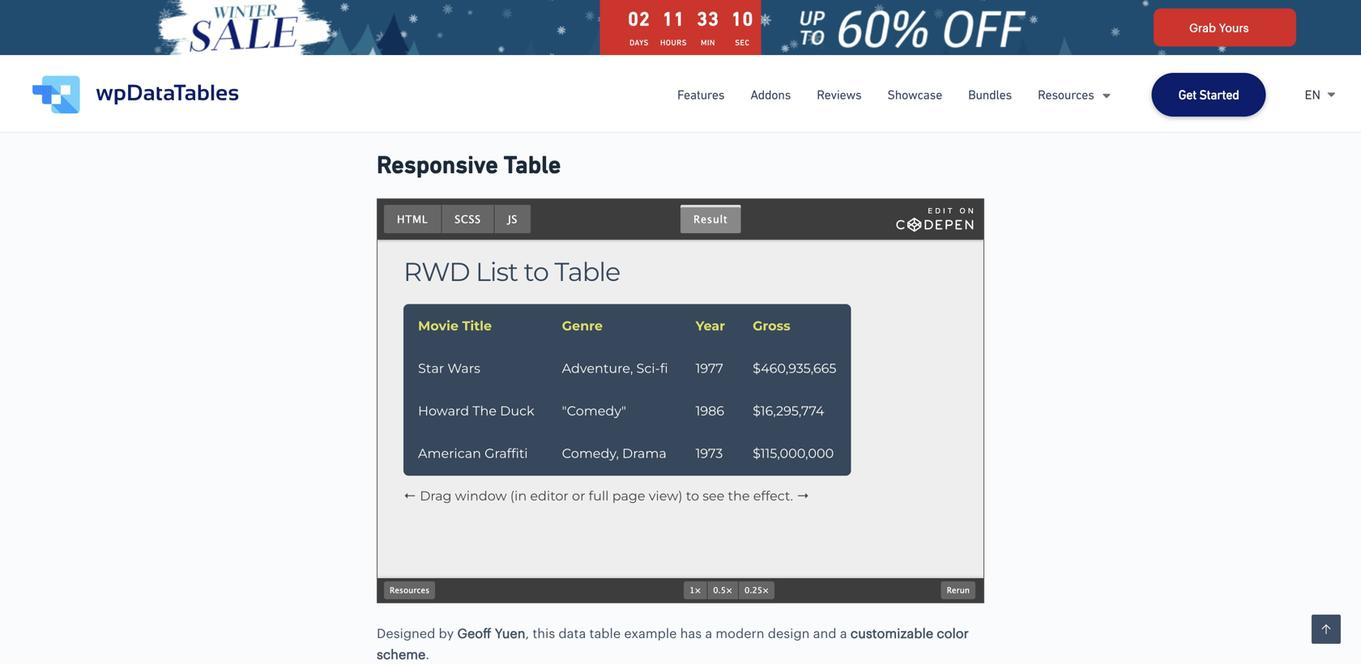 Task type: locate. For each thing, give the bounding box(es) containing it.
of
[[460, 8, 473, 23], [377, 29, 389, 44], [675, 29, 688, 44], [822, 70, 835, 85]]

in.
[[635, 91, 650, 106]]

the inside the next one of these data table examples shows a css data table presenting the nutrition facts of a food item. the appearance is similar to that of a product label .
[[860, 8, 881, 23]]

33
[[697, 8, 719, 30]]

min
[[701, 38, 715, 47]]

to down the hours
[[663, 70, 676, 85]]

go to top image
[[1321, 625, 1331, 634]]

design
[[768, 626, 810, 641]]

1 horizontal spatial .
[[785, 29, 789, 44]]

0 vertical spatial item.
[[435, 29, 467, 44]]

can
[[415, 70, 437, 85]]

shows
[[642, 8, 681, 23]]

get
[[1178, 87, 1196, 102]]

the left next
[[377, 8, 400, 23]]

caret image
[[1327, 92, 1335, 98]]

the
[[860, 8, 881, 23], [508, 70, 528, 85], [680, 70, 700, 85], [838, 70, 858, 85]]

0 vertical spatial .
[[785, 29, 789, 44]]

appearance
[[497, 29, 570, 44]]

food
[[403, 29, 432, 44], [862, 70, 890, 85]]

the
[[377, 8, 400, 23], [470, 29, 493, 44]]

similar
[[587, 29, 628, 44]]

1 vertical spatial to
[[663, 70, 676, 85]]

modern
[[716, 626, 764, 641]]

table up is
[[545, 8, 576, 23]]

wpdatatables logo image
[[32, 76, 239, 114]]

10
[[731, 8, 754, 30]]

1 horizontal spatial food
[[862, 70, 890, 85]]

hours
[[660, 38, 687, 47]]

css
[[695, 8, 721, 23]]

0 horizontal spatial item.
[[435, 29, 467, 44]]

of right one
[[460, 8, 473, 23]]

this down 'customize'
[[438, 91, 460, 106]]

1 horizontal spatial item.
[[894, 70, 925, 85]]

presenting
[[790, 8, 857, 23]]

take
[[502, 91, 528, 106]]

geoff
[[457, 626, 491, 641]]

data
[[514, 8, 541, 23], [724, 8, 752, 23], [531, 70, 559, 85], [559, 626, 586, 641]]

these
[[476, 8, 510, 23]]

the up the reviews
[[838, 70, 858, 85]]

customizable color scheme
[[377, 626, 969, 662]]

data up appearance in the top of the page
[[514, 8, 541, 23]]

table up time
[[562, 70, 594, 85]]

of up the reviews link
[[822, 70, 835, 85]]

that
[[647, 29, 672, 44]]

food down next
[[403, 29, 432, 44]]

1 vertical spatial the
[[470, 29, 493, 44]]

showcase
[[887, 87, 942, 102]]

of right that
[[675, 29, 688, 44]]

get started link
[[1152, 73, 1266, 117]]

get started
[[1178, 87, 1239, 102]]

0 vertical spatial the
[[377, 8, 400, 23]]

a left the "css"
[[684, 8, 692, 23]]

item. up showcase
[[894, 70, 925, 85]]

table left example
[[589, 626, 621, 641]]

by
[[439, 626, 454, 641]]

to left that
[[631, 29, 644, 44]]

this
[[438, 91, 460, 106], [533, 626, 555, 641]]

this right ,
[[533, 626, 555, 641]]

fill
[[616, 91, 631, 106]]

. down designed
[[426, 647, 429, 662]]

1 horizontal spatial this
[[533, 626, 555, 641]]

data up some
[[531, 70, 559, 85]]

to left fill
[[600, 91, 613, 106]]

0 vertical spatial to
[[631, 29, 644, 44]]

features
[[677, 87, 725, 102]]

food inside the next one of these data table examples shows a css data table presenting the nutrition facts of a food item. the appearance is similar to that of a product label .
[[403, 29, 432, 44]]

and
[[813, 626, 836, 641]]

0 horizontal spatial food
[[403, 29, 432, 44]]

,
[[525, 626, 529, 641]]

caret image
[[1102, 94, 1110, 98]]

yours
[[1219, 21, 1249, 34]]

1 horizontal spatial the
[[470, 29, 493, 44]]

a
[[684, 8, 692, 23], [393, 29, 400, 44], [691, 29, 699, 44], [705, 626, 712, 641], [840, 626, 847, 641]]

item. down one
[[435, 29, 467, 44]]

food up showcase
[[862, 70, 890, 85]]

1 vertical spatial this
[[533, 626, 555, 641]]

1 horizontal spatial to
[[631, 29, 644, 44]]

product
[[702, 29, 752, 44]]

1 vertical spatial item.
[[894, 70, 925, 85]]

a right and
[[840, 626, 847, 641]]

data right ,
[[559, 626, 586, 641]]

the down these
[[470, 29, 493, 44]]

time
[[569, 91, 597, 106]]

0 horizontal spatial .
[[426, 647, 429, 662]]

table inside users can customize the data table according to the nutritional content of the food item. however, this could take some time to fill in.
[[562, 70, 594, 85]]

0 horizontal spatial this
[[438, 91, 460, 106]]

item.
[[435, 29, 467, 44], [894, 70, 925, 85]]

. up content
[[785, 29, 789, 44]]

0 vertical spatial food
[[403, 29, 432, 44]]

table up label
[[755, 8, 787, 23]]

according
[[597, 70, 660, 85]]

facts
[[941, 8, 971, 23]]

table
[[545, 8, 576, 23], [755, 8, 787, 23], [562, 70, 594, 85], [589, 626, 621, 641]]

0 vertical spatial this
[[438, 91, 460, 106]]

1 vertical spatial .
[[426, 647, 429, 662]]

2 horizontal spatial to
[[663, 70, 676, 85]]

to
[[631, 29, 644, 44], [663, 70, 676, 85], [600, 91, 613, 106]]

1 vertical spatial food
[[862, 70, 890, 85]]

2 vertical spatial to
[[600, 91, 613, 106]]

a left min
[[691, 29, 699, 44]]

of inside users can customize the data table according to the nutritional content of the food item. however, this could take some time to fill in.
[[822, 70, 835, 85]]

.
[[785, 29, 789, 44], [426, 647, 429, 662]]

the left nutrition
[[860, 8, 881, 23]]



Task type: vqa. For each thing, say whether or not it's contained in the screenshot.
'product'
yes



Task type: describe. For each thing, give the bounding box(es) containing it.
resources
[[1038, 87, 1094, 102]]

11
[[662, 8, 685, 30]]

the up 'take'
[[508, 70, 528, 85]]

responsive
[[377, 151, 498, 178]]

reviews link
[[817, 85, 862, 105]]

designed by geoff yuen , this data table example has a modern design and a
[[377, 626, 851, 641]]

bundles
[[968, 87, 1012, 102]]

sec
[[735, 38, 750, 47]]

0 horizontal spatial the
[[377, 8, 400, 23]]

scheme
[[377, 647, 426, 662]]

is
[[574, 29, 583, 44]]

food inside users can customize the data table according to the nutritional content of the food item. however, this could take some time to fill in.
[[862, 70, 890, 85]]

grab yours
[[1189, 21, 1249, 34]]

example
[[624, 626, 677, 641]]

0 horizontal spatial to
[[600, 91, 613, 106]]

data inside users can customize the data table according to the nutritional content of the food item. however, this could take some time to fill in.
[[531, 70, 559, 85]]

table
[[504, 151, 561, 178]]

grab yours link
[[1154, 8, 1296, 47]]

bundles link
[[968, 85, 1012, 105]]

color
[[937, 626, 969, 641]]

addons
[[750, 87, 791, 102]]

item. inside users can customize the data table according to the nutritional content of the food item. however, this could take some time to fill in.
[[894, 70, 925, 85]]

could
[[464, 91, 499, 106]]

of up users
[[377, 29, 389, 44]]

to inside the next one of these data table examples shows a css data table presenting the nutrition facts of a food item. the appearance is similar to that of a product label .
[[631, 29, 644, 44]]

users can customize the data table according to the nutritional content of the food item. however, this could take some time to fill in.
[[377, 70, 925, 106]]

addons link
[[750, 85, 791, 105]]

en
[[1305, 87, 1321, 102]]

days
[[629, 38, 649, 47]]

the next one of these data table examples shows a css data table presenting the nutrition facts of a food item. the appearance is similar to that of a product label .
[[377, 8, 971, 44]]

label
[[755, 29, 785, 44]]

designed
[[377, 626, 435, 641]]

content
[[770, 70, 819, 85]]

responsive table
[[377, 151, 561, 178]]

02
[[628, 8, 650, 30]]

yuen
[[495, 626, 525, 641]]

grab
[[1189, 21, 1216, 34]]

some
[[532, 91, 566, 106]]

data up product in the top of the page
[[724, 8, 752, 23]]

users
[[377, 70, 411, 85]]

a right "has"
[[705, 626, 712, 641]]

reviews
[[817, 87, 862, 102]]

has
[[680, 626, 702, 641]]

started
[[1199, 87, 1239, 102]]

nutrition
[[884, 8, 937, 23]]

next
[[403, 8, 430, 23]]

examples
[[579, 8, 639, 23]]

a up users
[[393, 29, 400, 44]]

features link
[[677, 85, 725, 105]]

showcase link
[[887, 85, 942, 105]]

this inside users can customize the data table according to the nutritional content of the food item. however, this could take some time to fill in.
[[438, 91, 460, 106]]

customizable
[[851, 626, 933, 641]]

the up features
[[680, 70, 700, 85]]

however,
[[377, 91, 434, 106]]

customize
[[441, 70, 504, 85]]

one
[[433, 8, 457, 23]]

. inside the next one of these data table examples shows a css data table presenting the nutrition facts of a food item. the appearance is similar to that of a product label .
[[785, 29, 789, 44]]

nutritional
[[703, 70, 767, 85]]

item. inside the next one of these data table examples shows a css data table presenting the nutrition facts of a food item. the appearance is similar to that of a product label .
[[435, 29, 467, 44]]



